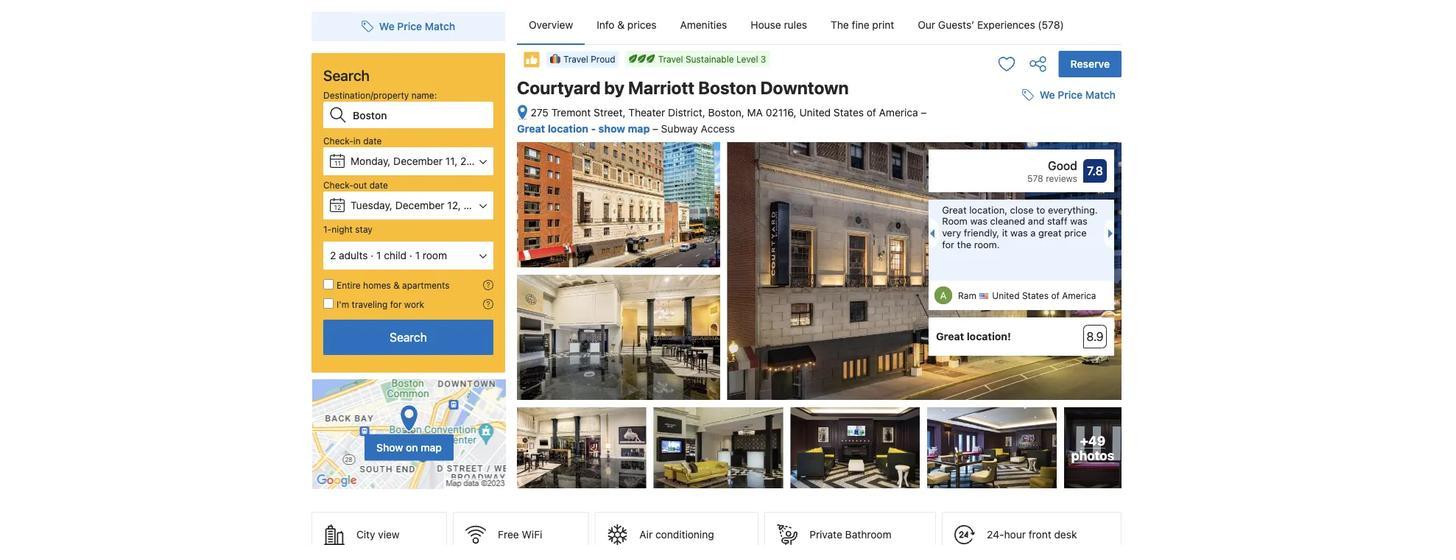 Task type: locate. For each thing, give the bounding box(es) containing it.
price
[[1065, 227, 1087, 238]]

we price match up "name:" on the top of the page
[[379, 20, 455, 32]]

date for check-out date
[[370, 180, 388, 190]]

2023 right 12,
[[464, 199, 489, 211]]

0 horizontal spatial was
[[971, 216, 988, 227]]

we price match button down reserve button
[[1017, 82, 1122, 108]]

match inside search section
[[425, 20, 455, 32]]

was
[[971, 216, 988, 227], [1071, 216, 1088, 227], [1011, 227, 1028, 238]]

1 vertical spatial for
[[390, 299, 402, 309]]

0 vertical spatial we
[[379, 20, 395, 32]]

0 horizontal spatial &
[[394, 280, 400, 290]]

great left the location! at the right bottom of the page
[[936, 331, 965, 343]]

1 vertical spatial –
[[653, 122, 659, 135]]

room
[[423, 249, 447, 262]]

if you select this option, we'll show you popular business travel features like breakfast, wifi and free parking. image
[[483, 299, 494, 309]]

map
[[628, 122, 650, 135], [421, 441, 442, 454]]

district,
[[668, 106, 706, 119]]

travel proud
[[564, 54, 616, 64]]

the
[[957, 239, 972, 250]]

courtyard by marriott boston downtown
[[517, 77, 849, 98]]

we for we price match dropdown button within search section
[[379, 20, 395, 32]]

amenities link
[[669, 6, 739, 44]]

print
[[873, 19, 895, 31]]

search button
[[323, 320, 494, 355]]

0 vertical spatial 2023
[[460, 155, 485, 167]]

0 vertical spatial check-
[[323, 136, 354, 146]]

7.8
[[1088, 164, 1104, 178]]

0 vertical spatial we price match button
[[356, 13, 461, 40]]

we inside search section
[[379, 20, 395, 32]]

1 vertical spatial we price match button
[[1017, 82, 1122, 108]]

was up friendly,
[[971, 216, 988, 227]]

america
[[879, 106, 918, 119], [1063, 291, 1097, 301]]

we up destination/property name:
[[379, 20, 395, 32]]

december left 11,
[[394, 155, 443, 167]]

1 left child
[[377, 249, 381, 262]]

map inside search section
[[421, 441, 442, 454]]

search up destination/property
[[323, 66, 370, 84]]

the
[[831, 19, 849, 31]]

1 vertical spatial check-
[[323, 180, 354, 190]]

we
[[379, 20, 395, 32], [1040, 89, 1056, 101]]

2 vertical spatial great
[[936, 331, 965, 343]]

great inside great location, close to everything. room was cleaned and staff was very friendly, it was a great price for the room.
[[942, 204, 967, 215]]

search inside button
[[390, 330, 427, 344]]

map inside 275 tremont street, theater district, boston, ma 02116, united states of america – great location - show map – subway access
[[628, 122, 650, 135]]

we price match for right we price match dropdown button
[[1040, 89, 1116, 101]]

0 vertical spatial we price match
[[379, 20, 455, 32]]

0 vertical spatial december
[[394, 155, 443, 167]]

to
[[1037, 204, 1046, 215]]

price up "name:" on the top of the page
[[397, 20, 422, 32]]

0 vertical spatial states
[[834, 106, 864, 119]]

0 vertical spatial map
[[628, 122, 650, 135]]

0 vertical spatial for
[[942, 239, 955, 250]]

great
[[1039, 227, 1062, 238]]

we down the (578)
[[1040, 89, 1056, 101]]

1 horizontal spatial we
[[1040, 89, 1056, 101]]

we price match button up "name:" on the top of the page
[[356, 13, 461, 40]]

search
[[323, 66, 370, 84], [390, 330, 427, 344]]

check- down 11
[[323, 180, 354, 190]]

december
[[394, 155, 443, 167], [395, 199, 445, 211]]

great
[[517, 122, 545, 135], [942, 204, 967, 215], [936, 331, 965, 343]]

0 horizontal spatial 1
[[377, 249, 381, 262]]

date right in
[[363, 136, 382, 146]]

private bathroom button
[[765, 512, 937, 545]]

date right out
[[370, 180, 388, 190]]

&
[[618, 19, 625, 31], [394, 280, 400, 290]]

december for monday,
[[394, 155, 443, 167]]

night
[[332, 224, 353, 234]]

1 horizontal spatial map
[[628, 122, 650, 135]]

free wifi button
[[453, 512, 589, 545]]

1 vertical spatial december
[[395, 199, 445, 211]]

· right child
[[410, 249, 413, 262]]

united inside 275 tremont street, theater district, boston, ma 02116, united states of america – great location - show map – subway access
[[800, 106, 831, 119]]

travel up marriott
[[658, 54, 683, 64]]

was left a
[[1011, 227, 1028, 238]]

1 vertical spatial united
[[993, 291, 1020, 301]]

america inside 275 tremont street, theater district, boston, ma 02116, united states of america – great location - show map – subway access
[[879, 106, 918, 119]]

0 vertical spatial search
[[323, 66, 370, 84]]

great location - show map button
[[517, 122, 653, 135]]

staff
[[1048, 216, 1068, 227]]

tuesday,
[[351, 199, 393, 211]]

0 vertical spatial of
[[867, 106, 877, 119]]

rules
[[784, 19, 808, 31]]

0 vertical spatial america
[[879, 106, 918, 119]]

1 horizontal spatial america
[[1063, 291, 1097, 301]]

1 travel from the left
[[658, 54, 683, 64]]

1 vertical spatial 2023
[[464, 199, 489, 211]]

1 horizontal spatial travel
[[658, 54, 683, 64]]

by
[[605, 77, 625, 98]]

1 vertical spatial great
[[942, 204, 967, 215]]

0 horizontal spatial price
[[397, 20, 422, 32]]

house
[[751, 19, 781, 31]]

1 vertical spatial states
[[1023, 291, 1049, 301]]

0 vertical spatial price
[[397, 20, 422, 32]]

united right the ram in the right bottom of the page
[[993, 291, 1020, 301]]

–
[[921, 106, 927, 119], [653, 122, 659, 135]]

1 horizontal spatial of
[[1052, 291, 1060, 301]]

we price match inside search section
[[379, 20, 455, 32]]

friendly,
[[964, 227, 1000, 238]]

1 horizontal spatial search
[[390, 330, 427, 344]]

24-hour front desk button
[[942, 512, 1122, 545]]

reserve button
[[1059, 51, 1122, 77]]

0 horizontal spatial we price match
[[379, 20, 455, 32]]

2023 right 11,
[[460, 155, 485, 167]]

2
[[330, 249, 336, 262]]

it
[[1003, 227, 1008, 238]]

0 vertical spatial great
[[517, 122, 545, 135]]

states
[[834, 106, 864, 119], [1023, 291, 1049, 301]]

1-
[[323, 224, 332, 234]]

1
[[377, 249, 381, 262], [415, 249, 420, 262]]

ram
[[959, 291, 977, 301]]

& right info
[[618, 19, 625, 31]]

travel sustainable level 3
[[658, 54, 766, 64]]

rated good element
[[936, 157, 1078, 175]]

0 horizontal spatial search
[[323, 66, 370, 84]]

house rules
[[751, 19, 808, 31]]

we price match
[[379, 20, 455, 32], [1040, 89, 1116, 101]]

and
[[1028, 216, 1045, 227]]

states down a
[[1023, 291, 1049, 301]]

2023 for monday, december 11, 2023
[[460, 155, 485, 167]]

wifi
[[522, 529, 543, 541]]

1 horizontal spatial –
[[921, 106, 927, 119]]

bathroom
[[846, 529, 892, 541]]

downtown
[[761, 77, 849, 98]]

3
[[761, 54, 766, 64]]

1 vertical spatial date
[[370, 180, 388, 190]]

states down the downtown
[[834, 106, 864, 119]]

1 horizontal spatial 1
[[415, 249, 420, 262]]

0 horizontal spatial states
[[834, 106, 864, 119]]

great up room on the right of page
[[942, 204, 967, 215]]

for down very
[[942, 239, 955, 250]]

great down click to open map view image
[[517, 122, 545, 135]]

0 horizontal spatial we price match button
[[356, 13, 461, 40]]

0 vertical spatial &
[[618, 19, 625, 31]]

match down reserve button
[[1086, 89, 1116, 101]]

stay
[[355, 224, 373, 234]]

1 vertical spatial search
[[390, 330, 427, 344]]

0 horizontal spatial map
[[421, 441, 442, 454]]

we for right we price match dropdown button
[[1040, 89, 1056, 101]]

we price match button
[[356, 13, 461, 40], [1017, 82, 1122, 108]]

0 horizontal spatial travel
[[564, 54, 589, 64]]

1 left room
[[415, 249, 420, 262]]

map down theater on the top left
[[628, 122, 650, 135]]

price down reserve button
[[1058, 89, 1083, 101]]

1 horizontal spatial we price match
[[1040, 89, 1116, 101]]

search down work
[[390, 330, 427, 344]]

december left 12,
[[395, 199, 445, 211]]

access
[[701, 122, 735, 135]]

0 horizontal spatial for
[[390, 299, 402, 309]]

great location!
[[936, 331, 1011, 343]]

0 horizontal spatial of
[[867, 106, 877, 119]]

0 horizontal spatial –
[[653, 122, 659, 135]]

0 vertical spatial –
[[921, 106, 927, 119]]

1 vertical spatial map
[[421, 441, 442, 454]]

8.9
[[1087, 330, 1104, 344]]

check- up 11
[[323, 136, 354, 146]]

0 vertical spatial date
[[363, 136, 382, 146]]

0 horizontal spatial match
[[425, 20, 455, 32]]

united down the downtown
[[800, 106, 831, 119]]

city
[[357, 529, 375, 541]]

0 horizontal spatial we
[[379, 20, 395, 32]]

a
[[1031, 227, 1036, 238]]

& right homes
[[394, 280, 400, 290]]

2 · from the left
[[410, 249, 413, 262]]

0 horizontal spatial united
[[800, 106, 831, 119]]

0 horizontal spatial ·
[[371, 249, 374, 262]]

match up "name:" on the top of the page
[[425, 20, 455, 32]]

2023
[[460, 155, 485, 167], [464, 199, 489, 211]]

& inside search section
[[394, 280, 400, 290]]

· right adults at the top
[[371, 249, 374, 262]]

we price match down reserve button
[[1040, 89, 1116, 101]]

1 vertical spatial we price match
[[1040, 89, 1116, 101]]

2 horizontal spatial was
[[1071, 216, 1088, 227]]

traveling
[[352, 299, 388, 309]]

2 check- from the top
[[323, 180, 354, 190]]

monday, december 11, 2023
[[351, 155, 485, 167]]

for left work
[[390, 299, 402, 309]]

was up price
[[1071, 216, 1088, 227]]

match
[[425, 20, 455, 32], [1086, 89, 1116, 101]]

2 1 from the left
[[415, 249, 420, 262]]

next image
[[1109, 229, 1118, 238]]

1 check- from the top
[[323, 136, 354, 146]]

private bathroom
[[810, 529, 892, 541]]

1 horizontal spatial for
[[942, 239, 955, 250]]

0 horizontal spatial america
[[879, 106, 918, 119]]

2 travel from the left
[[564, 54, 589, 64]]

we price match for we price match dropdown button within search section
[[379, 20, 455, 32]]

travel
[[658, 54, 683, 64], [564, 54, 589, 64]]

0 vertical spatial united
[[800, 106, 831, 119]]

for inside great location, close to everything. room was cleaned and staff was very friendly, it was a great price for the room.
[[942, 239, 955, 250]]

travel left the proud
[[564, 54, 589, 64]]

1 vertical spatial we
[[1040, 89, 1056, 101]]

travel for travel proud
[[564, 54, 589, 64]]

1 vertical spatial match
[[1086, 89, 1116, 101]]

check- for out
[[323, 180, 354, 190]]

0 vertical spatial match
[[425, 20, 455, 32]]

view
[[378, 529, 400, 541]]

courtyard
[[517, 77, 601, 98]]

1 vertical spatial &
[[394, 280, 400, 290]]

1 vertical spatial price
[[1058, 89, 1083, 101]]

map right on
[[421, 441, 442, 454]]

1 horizontal spatial ·
[[410, 249, 413, 262]]



Task type: describe. For each thing, give the bounding box(es) containing it.
our
[[918, 19, 936, 31]]

click to open map view image
[[517, 104, 528, 121]]

air
[[640, 529, 653, 541]]

good 578 reviews
[[1028, 159, 1078, 184]]

close
[[1010, 204, 1034, 215]]

12,
[[448, 199, 461, 211]]

great for great location!
[[936, 331, 965, 343]]

location
[[548, 122, 589, 135]]

-
[[591, 122, 596, 135]]

check- for in
[[323, 136, 354, 146]]

proud
[[591, 54, 616, 64]]

december for tuesday,
[[395, 199, 445, 211]]

private
[[810, 529, 843, 541]]

everything.
[[1048, 204, 1098, 215]]

air conditioning
[[640, 529, 714, 541]]

check-out date
[[323, 180, 388, 190]]

work
[[404, 299, 424, 309]]

desk
[[1055, 529, 1077, 541]]

24-hour front desk
[[987, 529, 1077, 541]]

guests'
[[939, 19, 975, 31]]

1 vertical spatial of
[[1052, 291, 1060, 301]]

we'll show you stays where you can have the entire place to yourself image
[[483, 280, 494, 290]]

show
[[377, 441, 403, 454]]

entire homes & apartments
[[337, 280, 450, 290]]

in
[[354, 136, 361, 146]]

boston
[[699, 77, 757, 98]]

1 · from the left
[[371, 249, 374, 262]]

the fine print link
[[819, 6, 906, 44]]

free wifi
[[498, 529, 543, 541]]

reviews
[[1046, 173, 1078, 184]]

info
[[597, 19, 615, 31]]

24-
[[987, 529, 1005, 541]]

1 horizontal spatial we price match button
[[1017, 82, 1122, 108]]

02116,
[[766, 106, 797, 119]]

previous image
[[926, 229, 935, 238]]

1 horizontal spatial was
[[1011, 227, 1028, 238]]

united states of america
[[993, 291, 1097, 301]]

sustainable
[[686, 54, 734, 64]]

front
[[1029, 529, 1052, 541]]

experiences
[[978, 19, 1036, 31]]

if you select this option, we'll show you popular business travel features like breakfast, wifi and free parking. image
[[483, 299, 494, 309]]

very
[[942, 227, 962, 238]]

1 horizontal spatial united
[[993, 291, 1020, 301]]

prices
[[628, 19, 657, 31]]

good
[[1048, 159, 1078, 173]]

location!
[[967, 331, 1011, 343]]

1 1 from the left
[[377, 249, 381, 262]]

on
[[406, 441, 418, 454]]

great inside 275 tremont street, theater district, boston, ma 02116, united states of america – great location - show map – subway access
[[517, 122, 545, 135]]

1 horizontal spatial &
[[618, 19, 625, 31]]

states inside 275 tremont street, theater district, boston, ma 02116, united states of america – great location - show map – subway access
[[834, 106, 864, 119]]

we price match button inside search section
[[356, 13, 461, 40]]

child
[[384, 249, 407, 262]]

apartments
[[402, 280, 450, 290]]

+49
[[1081, 433, 1106, 448]]

overview
[[529, 19, 573, 31]]

level
[[737, 54, 758, 64]]

(578)
[[1038, 19, 1064, 31]]

scored 7.8 element
[[1084, 159, 1107, 183]]

out
[[354, 180, 367, 190]]

travel for travel sustainable level 3
[[658, 54, 683, 64]]

1-night stay
[[323, 224, 373, 234]]

scored 8.9 element
[[1084, 325, 1107, 349]]

entire
[[337, 280, 361, 290]]

tremont
[[552, 106, 591, 119]]

Where are you going? field
[[347, 102, 494, 128]]

city view
[[357, 529, 400, 541]]

we'll show you stays where you can have the entire place to yourself image
[[483, 280, 494, 290]]

photos
[[1072, 448, 1115, 463]]

marriott
[[628, 77, 695, 98]]

great for great location, close to everything. room was cleaned and staff was very friendly, it was a great price for the room.
[[942, 204, 967, 215]]

free
[[498, 529, 519, 541]]

the fine print
[[831, 19, 895, 31]]

valign  initial image
[[523, 51, 541, 69]]

hour
[[1005, 529, 1026, 541]]

house rules link
[[739, 6, 819, 44]]

2 adults · 1 child · 1 room
[[330, 249, 447, 262]]

adults
[[339, 249, 368, 262]]

1 vertical spatial america
[[1063, 291, 1097, 301]]

info & prices link
[[585, 6, 669, 44]]

i'm traveling for work
[[337, 299, 424, 309]]

cleaned
[[991, 216, 1026, 227]]

great location, close to everything. room was cleaned and staff was very friendly, it was a great price for the room.
[[942, 204, 1098, 250]]

our guests' experiences (578)
[[918, 19, 1064, 31]]

for inside search section
[[390, 299, 402, 309]]

+49 photos link
[[1065, 408, 1122, 489]]

name:
[[412, 90, 437, 100]]

reserve
[[1071, 58, 1110, 70]]

1 horizontal spatial states
[[1023, 291, 1049, 301]]

amenities
[[680, 19, 727, 31]]

fine
[[852, 19, 870, 31]]

2 adults · 1 child · 1 room button
[[323, 242, 494, 270]]

price inside search section
[[397, 20, 422, 32]]

our guests' experiences (578) link
[[906, 6, 1076, 44]]

275
[[531, 106, 549, 119]]

2023 for tuesday, december 12, 2023
[[464, 199, 489, 211]]

info & prices
[[597, 19, 657, 31]]

city view button
[[312, 512, 447, 545]]

i'm
[[337, 299, 349, 309]]

homes
[[363, 280, 391, 290]]

date for check-in date
[[363, 136, 382, 146]]

theater
[[629, 106, 666, 119]]

search section
[[306, 0, 511, 490]]

tuesday, december 12, 2023
[[351, 199, 489, 211]]

11,
[[446, 155, 458, 167]]

of inside 275 tremont street, theater district, boston, ma 02116, united states of america – great location - show map – subway access
[[867, 106, 877, 119]]

1 horizontal spatial price
[[1058, 89, 1083, 101]]

destination/property name:
[[323, 90, 437, 100]]

1 horizontal spatial match
[[1086, 89, 1116, 101]]

room.
[[975, 239, 1000, 250]]

11
[[335, 159, 341, 167]]

12
[[334, 203, 341, 211]]



Task type: vqa. For each thing, say whether or not it's contained in the screenshot.
Photo:
no



